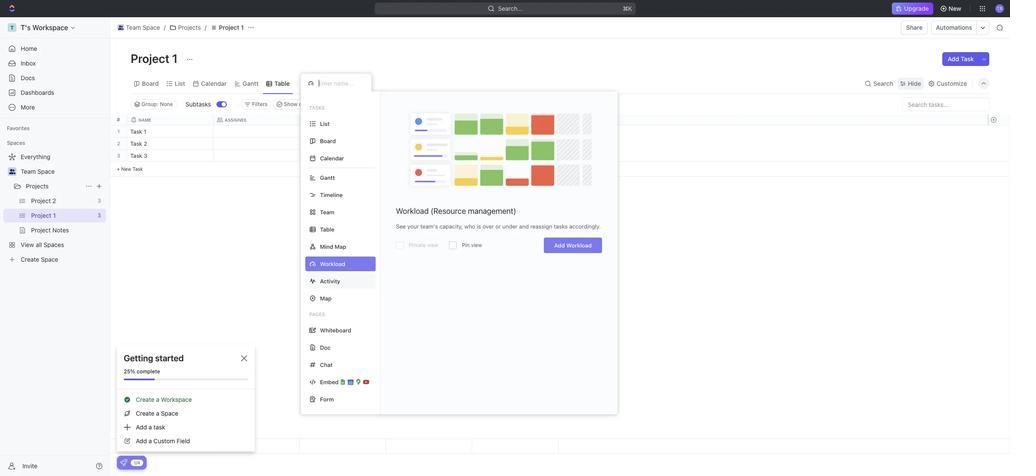 Task type: locate. For each thing, give the bounding box(es) containing it.
to do for ‎task 1
[[305, 129, 320, 135]]

mind map
[[320, 243, 347, 250]]

create a workspace
[[136, 396, 192, 404]]

to do cell
[[300, 126, 386, 137], [300, 138, 386, 149], [300, 150, 386, 161]]

1 horizontal spatial board
[[320, 137, 336, 144]]

2 vertical spatial to
[[305, 153, 312, 159]]

tree containing team space
[[3, 150, 106, 267]]

0 horizontal spatial map
[[320, 295, 332, 302]]

0 vertical spatial task
[[962, 55, 975, 63]]

1 vertical spatial table
[[320, 226, 335, 233]]

0 vertical spatial calendar
[[201, 80, 227, 87]]

row group containing 1 2 3
[[110, 126, 127, 177]]

1 vertical spatial to do
[[305, 141, 320, 147]]

1
[[241, 24, 244, 31], [172, 51, 178, 66], [144, 128, 146, 135], [118, 129, 120, 134]]

a left task
[[149, 424, 152, 431]]

task down ‎task 2
[[130, 152, 142, 159]]

1 vertical spatial to do cell
[[300, 138, 386, 149]]

custom
[[154, 438, 175, 445]]

1/4
[[134, 460, 140, 466]]

create up 'create a space'
[[136, 396, 155, 404]]

2 vertical spatial do
[[313, 153, 320, 159]]

2 to from the top
[[305, 141, 312, 147]]

1 horizontal spatial view
[[471, 242, 482, 249]]

add down tasks
[[555, 242, 565, 249]]

a
[[156, 396, 159, 404], [156, 410, 159, 417], [149, 424, 152, 431], [149, 438, 152, 445]]

set priority image for 2
[[471, 138, 484, 151]]

new task
[[121, 166, 143, 172]]

private
[[409, 242, 426, 249]]

3 to from the top
[[305, 153, 312, 159]]

new
[[949, 5, 962, 12], [121, 166, 131, 172]]

task up customize
[[962, 55, 975, 63]]

team inside sidebar navigation
[[21, 168, 36, 175]]

1 horizontal spatial project 1
[[219, 24, 244, 31]]

doc
[[320, 344, 331, 351]]

press space to select this row. row
[[110, 126, 127, 138], [127, 126, 559, 139], [110, 138, 127, 150], [127, 138, 559, 151], [110, 150, 127, 162], [127, 150, 559, 163], [127, 439, 559, 454]]

reassign
[[531, 223, 553, 230]]

new down task 3
[[121, 166, 131, 172]]

0 horizontal spatial projects link
[[26, 180, 82, 193]]

2 inside 1 2 3
[[117, 141, 120, 146]]

1 set priority element from the top
[[471, 126, 484, 139]]

3 left task 3
[[117, 153, 120, 158]]

table
[[275, 80, 290, 87], [320, 226, 335, 233]]

hide
[[909, 80, 922, 87]]

gantt
[[243, 80, 259, 87], [320, 174, 335, 181]]

2 vertical spatial space
[[161, 410, 178, 417]]

create up "add a task"
[[136, 410, 155, 417]]

2
[[144, 140, 147, 147], [117, 141, 120, 146]]

2 vertical spatial to do
[[305, 153, 320, 159]]

0 vertical spatial new
[[949, 5, 962, 12]]

set priority image
[[471, 126, 484, 139], [471, 138, 484, 151], [471, 150, 484, 163]]

add down "add a task"
[[136, 438, 147, 445]]

0 vertical spatial workload
[[396, 207, 429, 216]]

1 horizontal spatial team space
[[126, 24, 160, 31]]

task for new task
[[133, 166, 143, 172]]

0 horizontal spatial gantt
[[243, 80, 259, 87]]

board down tasks in the top left of the page
[[320, 137, 336, 144]]

task 3
[[130, 152, 147, 159]]

0 horizontal spatial view
[[428, 242, 439, 249]]

to do cell for ‎task 1
[[300, 126, 386, 137]]

1 vertical spatial team space link
[[21, 165, 104, 179]]

1 to do cell from the top
[[300, 126, 386, 137]]

create for create a workspace
[[136, 396, 155, 404]]

0 vertical spatial to do
[[305, 129, 320, 135]]

view for pin view
[[471, 242, 482, 249]]

list down tasks in the top left of the page
[[320, 120, 330, 127]]

0 horizontal spatial space
[[37, 168, 55, 175]]

0 horizontal spatial board
[[142, 80, 159, 87]]

0 horizontal spatial /
[[164, 24, 166, 31]]

1 vertical spatial project 1
[[131, 51, 181, 66]]

1 vertical spatial space
[[37, 168, 55, 175]]

table inside 'link'
[[275, 80, 290, 87]]

a down "add a task"
[[149, 438, 152, 445]]

row
[[127, 115, 559, 126]]

25% complete
[[124, 369, 160, 375]]

list up subtasks button
[[175, 80, 185, 87]]

task down task 3
[[133, 166, 143, 172]]

3 set priority element from the top
[[471, 150, 484, 163]]

new for new
[[949, 5, 962, 12]]

0 vertical spatial table
[[275, 80, 290, 87]]

task inside add task button
[[962, 55, 975, 63]]

1 view from the left
[[428, 242, 439, 249]]

1 to from the top
[[305, 129, 312, 135]]

1 vertical spatial gantt
[[320, 174, 335, 181]]

0 vertical spatial ‎task
[[130, 128, 142, 135]]

0 horizontal spatial 2
[[117, 141, 120, 146]]

table up the mind
[[320, 226, 335, 233]]

new inside button
[[949, 5, 962, 12]]

tasks
[[309, 105, 325, 111]]

0 horizontal spatial projects
[[26, 183, 49, 190]]

projects
[[178, 24, 201, 31], [26, 183, 49, 190]]

3 set priority image from the top
[[471, 150, 484, 163]]

add for add a task
[[136, 424, 147, 431]]

set priority element for 2
[[471, 138, 484, 151]]

invite
[[22, 463, 37, 470]]

1 horizontal spatial workload
[[567, 242, 592, 249]]

2 set priority image from the top
[[471, 138, 484, 151]]

1 set priority image from the top
[[471, 126, 484, 139]]

onboarding checklist button image
[[120, 460, 127, 467]]

view
[[312, 80, 326, 87]]

cell
[[214, 126, 300, 137], [386, 126, 473, 137], [214, 138, 300, 149], [386, 138, 473, 149], [214, 150, 300, 161], [386, 150, 473, 161]]

1 create from the top
[[136, 396, 155, 404]]

list
[[175, 80, 185, 87], [320, 120, 330, 127]]

workload
[[396, 207, 429, 216], [567, 242, 592, 249]]

create for create a space
[[136, 410, 155, 417]]

0 vertical spatial map
[[335, 243, 347, 250]]

tasks
[[554, 223, 568, 230]]

calendar up the timeline
[[320, 155, 344, 162]]

0 horizontal spatial new
[[121, 166, 131, 172]]

0 horizontal spatial table
[[275, 80, 290, 87]]

1 horizontal spatial gantt
[[320, 174, 335, 181]]

1 do from the top
[[313, 129, 320, 135]]

0 vertical spatial project
[[219, 24, 239, 31]]

/
[[164, 24, 166, 31], [205, 24, 207, 31]]

to do for ‎task 2
[[305, 141, 320, 147]]

2 to do cell from the top
[[300, 138, 386, 149]]

and
[[520, 223, 529, 230]]

‎task 1
[[130, 128, 146, 135]]

2 to do from the top
[[305, 141, 320, 147]]

view
[[428, 242, 439, 249], [471, 242, 482, 249]]

press space to select this row. row containing 2
[[110, 138, 127, 150]]

set priority image for 3
[[471, 150, 484, 163]]

row group
[[110, 126, 127, 177], [127, 126, 559, 177], [989, 126, 1011, 177], [989, 439, 1011, 454]]

new up automations
[[949, 5, 962, 12]]

2 create from the top
[[136, 410, 155, 417]]

management)
[[468, 207, 517, 216]]

3 do from the top
[[313, 153, 320, 159]]

0 vertical spatial project 1
[[219, 24, 244, 31]]

1 horizontal spatial user group image
[[118, 25, 124, 30]]

1 to do from the top
[[305, 129, 320, 135]]

calendar link
[[199, 77, 227, 90]]

table up show
[[275, 80, 290, 87]]

1 horizontal spatial space
[[143, 24, 160, 31]]

0 vertical spatial to do cell
[[300, 126, 386, 137]]

Search tasks... text field
[[903, 98, 990, 111]]

project
[[219, 24, 239, 31], [131, 51, 170, 66]]

0 horizontal spatial calendar
[[201, 80, 227, 87]]

2 do from the top
[[313, 141, 320, 147]]

to for ‎task 2
[[305, 141, 312, 147]]

create
[[136, 396, 155, 404], [136, 410, 155, 417]]

add inside button
[[949, 55, 960, 63]]

0 horizontal spatial workload
[[396, 207, 429, 216]]

team space link
[[115, 22, 162, 33], [21, 165, 104, 179]]

gantt up the timeline
[[320, 174, 335, 181]]

show
[[284, 101, 298, 107]]

1 vertical spatial team
[[21, 168, 36, 175]]

2 for 1
[[117, 141, 120, 146]]

row group containing ‎task 1
[[127, 126, 559, 177]]

map down activity
[[320, 295, 332, 302]]

favorites
[[7, 125, 30, 132]]

hide button
[[898, 77, 925, 90]]

a for workspace
[[156, 396, 159, 404]]

workload up your
[[396, 207, 429, 216]]

share button
[[902, 21, 929, 35]]

1 vertical spatial new
[[121, 166, 131, 172]]

board left the list link
[[142, 80, 159, 87]]

new for new task
[[121, 166, 131, 172]]

0 horizontal spatial team space
[[21, 168, 55, 175]]

2 left ‎task 2
[[117, 141, 120, 146]]

2 up task 3
[[144, 140, 147, 147]]

show closed
[[284, 101, 316, 107]]

0 horizontal spatial project 1
[[131, 51, 181, 66]]

search...
[[498, 5, 523, 12]]

add task
[[949, 55, 975, 63]]

to
[[305, 129, 312, 135], [305, 141, 312, 147], [305, 153, 312, 159]]

(resource
[[431, 207, 466, 216]]

add
[[949, 55, 960, 63], [555, 242, 565, 249], [136, 424, 147, 431], [136, 438, 147, 445]]

0 vertical spatial team space
[[126, 24, 160, 31]]

0 horizontal spatial user group image
[[9, 169, 15, 174]]

gantt left table 'link'
[[243, 80, 259, 87]]

1 horizontal spatial map
[[335, 243, 347, 250]]

1 horizontal spatial projects
[[178, 24, 201, 31]]

team space inside tree
[[21, 168, 55, 175]]

field
[[177, 438, 190, 445]]

0 horizontal spatial 3
[[117, 153, 120, 158]]

user group image inside tree
[[9, 169, 15, 174]]

2 view from the left
[[471, 242, 482, 249]]

sidebar navigation
[[0, 17, 110, 477]]

1 vertical spatial calendar
[[320, 155, 344, 162]]

0 horizontal spatial team space link
[[21, 165, 104, 179]]

press space to select this row. row containing task 3
[[127, 150, 559, 163]]

1 horizontal spatial new
[[949, 5, 962, 12]]

0 vertical spatial to
[[305, 129, 312, 135]]

0 vertical spatial team space link
[[115, 22, 162, 33]]

1 vertical spatial ‎task
[[130, 140, 142, 147]]

3 to do cell from the top
[[300, 150, 386, 161]]

1 inside project 1 link
[[241, 24, 244, 31]]

1 vertical spatial do
[[313, 141, 320, 147]]

board
[[142, 80, 159, 87], [320, 137, 336, 144]]

3 to do from the top
[[305, 153, 320, 159]]

tree
[[3, 150, 106, 267]]

3 down ‎task 2
[[144, 152, 147, 159]]

1 vertical spatial user group image
[[9, 169, 15, 174]]

1 vertical spatial projects
[[26, 183, 49, 190]]

1 vertical spatial task
[[130, 152, 142, 159]]

0 vertical spatial gantt
[[243, 80, 259, 87]]

project 1
[[219, 24, 244, 31], [131, 51, 181, 66]]

embed
[[320, 379, 339, 386]]

grid
[[110, 115, 1011, 454]]

1 horizontal spatial 2
[[144, 140, 147, 147]]

to for task 3
[[305, 153, 312, 159]]

docs
[[21, 74, 35, 82]]

0 vertical spatial list
[[175, 80, 185, 87]]

add up customize
[[949, 55, 960, 63]]

new button
[[937, 2, 967, 16]]

1 vertical spatial team space
[[21, 168, 55, 175]]

2 horizontal spatial team
[[320, 209, 335, 216]]

team space link inside tree
[[21, 165, 104, 179]]

1 vertical spatial list
[[320, 120, 330, 127]]

2 set priority element from the top
[[471, 138, 484, 151]]

team space
[[126, 24, 160, 31], [21, 168, 55, 175]]

a for task
[[149, 424, 152, 431]]

add for add task
[[949, 55, 960, 63]]

‎task up ‎task 2
[[130, 128, 142, 135]]

add workload
[[555, 242, 592, 249]]

calendar inside the calendar link
[[201, 80, 227, 87]]

2 vertical spatial to do cell
[[300, 150, 386, 161]]

workload down accordingly.
[[567, 242, 592, 249]]

a up task
[[156, 410, 159, 417]]

capacity,
[[440, 223, 463, 230]]

1 vertical spatial projects link
[[26, 180, 82, 193]]

to for ‎task 1
[[305, 129, 312, 135]]

0 horizontal spatial team
[[21, 168, 36, 175]]

accordingly.
[[570, 223, 601, 230]]

space inside tree
[[37, 168, 55, 175]]

1 ‎task from the top
[[130, 128, 142, 135]]

1 horizontal spatial team
[[126, 24, 141, 31]]

0 vertical spatial create
[[136, 396, 155, 404]]

2 vertical spatial task
[[133, 166, 143, 172]]

user group image
[[118, 25, 124, 30], [9, 169, 15, 174]]

view right pin
[[471, 242, 482, 249]]

do
[[313, 129, 320, 135], [313, 141, 320, 147], [313, 153, 320, 159]]

map right the mind
[[335, 243, 347, 250]]

inbox
[[21, 60, 36, 67]]

calendar up subtasks button
[[201, 80, 227, 87]]

view right the private
[[428, 242, 439, 249]]

2 ‎task from the top
[[130, 140, 142, 147]]

0 vertical spatial do
[[313, 129, 320, 135]]

3
[[144, 152, 147, 159], [117, 153, 120, 158]]

a for custom
[[149, 438, 152, 445]]

0 vertical spatial board
[[142, 80, 159, 87]]

1 horizontal spatial list
[[320, 120, 330, 127]]

1 vertical spatial to
[[305, 141, 312, 147]]

calendar
[[201, 80, 227, 87], [320, 155, 344, 162]]

‎task down ‎task 1
[[130, 140, 142, 147]]

1 horizontal spatial project
[[219, 24, 239, 31]]

0 horizontal spatial project
[[131, 51, 170, 66]]

docs link
[[3, 71, 106, 85]]

see
[[396, 223, 406, 230]]

a up 'create a space'
[[156, 396, 159, 404]]

1 vertical spatial board
[[320, 137, 336, 144]]

1 vertical spatial project
[[131, 51, 170, 66]]

1 horizontal spatial /
[[205, 24, 207, 31]]

0 vertical spatial projects link
[[167, 22, 203, 33]]

1 vertical spatial create
[[136, 410, 155, 417]]

add left task
[[136, 424, 147, 431]]

0 vertical spatial user group image
[[118, 25, 124, 30]]

0 vertical spatial space
[[143, 24, 160, 31]]

set priority element for 1
[[471, 126, 484, 139]]

1 inside 1 2 3
[[118, 129, 120, 134]]

set priority element
[[471, 126, 484, 139], [471, 138, 484, 151], [471, 150, 484, 163]]

1 horizontal spatial calendar
[[320, 155, 344, 162]]

close image
[[241, 356, 247, 362]]

map
[[335, 243, 347, 250], [320, 295, 332, 302]]

press space to select this row. row containing ‎task 2
[[127, 138, 559, 151]]



Task type: vqa. For each thing, say whether or not it's contained in the screenshot.
new to the bottom
yes



Task type: describe. For each thing, give the bounding box(es) containing it.
set priority image for 1
[[471, 126, 484, 139]]

getting
[[124, 354, 153, 363]]

press space to select this row. row containing ‎task 1
[[127, 126, 559, 139]]

projects link inside tree
[[26, 180, 82, 193]]

show closed button
[[273, 99, 320, 110]]

activity
[[320, 278, 341, 285]]

search button
[[863, 77, 897, 90]]

workspace
[[161, 396, 192, 404]]

0 horizontal spatial list
[[175, 80, 185, 87]]

gantt link
[[241, 77, 259, 90]]

1 horizontal spatial projects link
[[167, 22, 203, 33]]

1 horizontal spatial team space link
[[115, 22, 162, 33]]

home
[[21, 45, 37, 52]]

project 1 link
[[208, 22, 246, 33]]

Enter name... field
[[318, 79, 365, 87]]

chat
[[320, 362, 333, 368]]

add task button
[[943, 52, 980, 66]]

automations button
[[933, 21, 977, 34]]

press space to select this row. row containing 1
[[110, 126, 127, 138]]

create a space
[[136, 410, 178, 417]]

2 for ‎task
[[144, 140, 147, 147]]

home link
[[3, 42, 106, 56]]

complete
[[137, 369, 160, 375]]

2 horizontal spatial space
[[161, 410, 178, 417]]

‎task for ‎task 2
[[130, 140, 142, 147]]

getting started
[[124, 354, 184, 363]]

form
[[320, 396, 334, 403]]

under
[[503, 223, 518, 230]]

do for task 3
[[313, 153, 320, 159]]

add a custom field
[[136, 438, 190, 445]]

⌘k
[[623, 5, 633, 12]]

to do cell for task 3
[[300, 150, 386, 161]]

closed
[[299, 101, 316, 107]]

a for space
[[156, 410, 159, 417]]

customize
[[937, 80, 968, 87]]

1 / from the left
[[164, 24, 166, 31]]

mind
[[320, 243, 333, 250]]

‎task 2
[[130, 140, 147, 147]]

pages
[[309, 312, 325, 317]]

upgrade link
[[893, 3, 934, 15]]

inbox link
[[3, 57, 106, 70]]

tree inside sidebar navigation
[[3, 150, 106, 267]]

2 vertical spatial team
[[320, 209, 335, 216]]

#
[[117, 117, 120, 123]]

do for ‎task 1
[[313, 129, 320, 135]]

is
[[477, 223, 481, 230]]

board inside board link
[[142, 80, 159, 87]]

list link
[[173, 77, 185, 90]]

table link
[[273, 77, 290, 90]]

task for add task
[[962, 55, 975, 63]]

to do cell for ‎task 2
[[300, 138, 386, 149]]

spaces
[[7, 140, 25, 146]]

add a task
[[136, 424, 165, 431]]

press space to select this row. row containing 3
[[110, 150, 127, 162]]

board link
[[140, 77, 159, 90]]

1 2 3
[[117, 129, 120, 158]]

view for private view
[[428, 242, 439, 249]]

task
[[154, 424, 165, 431]]

0 vertical spatial projects
[[178, 24, 201, 31]]

workload (resource management)
[[396, 207, 517, 216]]

projects inside tree
[[26, 183, 49, 190]]

do for ‎task 2
[[313, 141, 320, 147]]

dashboards link
[[3, 86, 106, 100]]

or
[[496, 223, 501, 230]]

dashboards
[[21, 89, 54, 96]]

started
[[155, 354, 184, 363]]

25%
[[124, 369, 135, 375]]

‎task for ‎task 1
[[130, 128, 142, 135]]

subtasks button
[[182, 98, 217, 111]]

search
[[874, 80, 894, 87]]

add for add a custom field
[[136, 438, 147, 445]]

customize button
[[926, 77, 970, 90]]

who
[[465, 223, 476, 230]]

share
[[907, 24, 923, 31]]

pin view
[[462, 242, 482, 249]]

automations
[[937, 24, 973, 31]]

pin
[[462, 242, 470, 249]]

set priority element for 3
[[471, 150, 484, 163]]

2 / from the left
[[205, 24, 207, 31]]

1 vertical spatial map
[[320, 295, 332, 302]]

subtasks
[[186, 101, 211, 108]]

timeline
[[320, 191, 343, 198]]

1 vertical spatial workload
[[567, 242, 592, 249]]

1 horizontal spatial 3
[[144, 152, 147, 159]]

0 vertical spatial team
[[126, 24, 141, 31]]

over
[[483, 223, 494, 230]]

view button
[[301, 77, 329, 90]]

grid containing ‎task 1
[[110, 115, 1011, 454]]

your
[[408, 223, 419, 230]]

upgrade
[[905, 5, 930, 12]]

favorites button
[[3, 123, 33, 134]]

to do for task 3
[[305, 153, 320, 159]]

team's
[[421, 223, 438, 230]]

onboarding checklist button element
[[120, 460, 127, 467]]

see your team's capacity, who is over or under and reassign tasks accordingly.
[[396, 223, 601, 230]]

whiteboard
[[320, 327, 351, 334]]

add for add workload
[[555, 242, 565, 249]]

private view
[[409, 242, 439, 249]]

1 horizontal spatial table
[[320, 226, 335, 233]]

view button
[[301, 73, 329, 94]]



